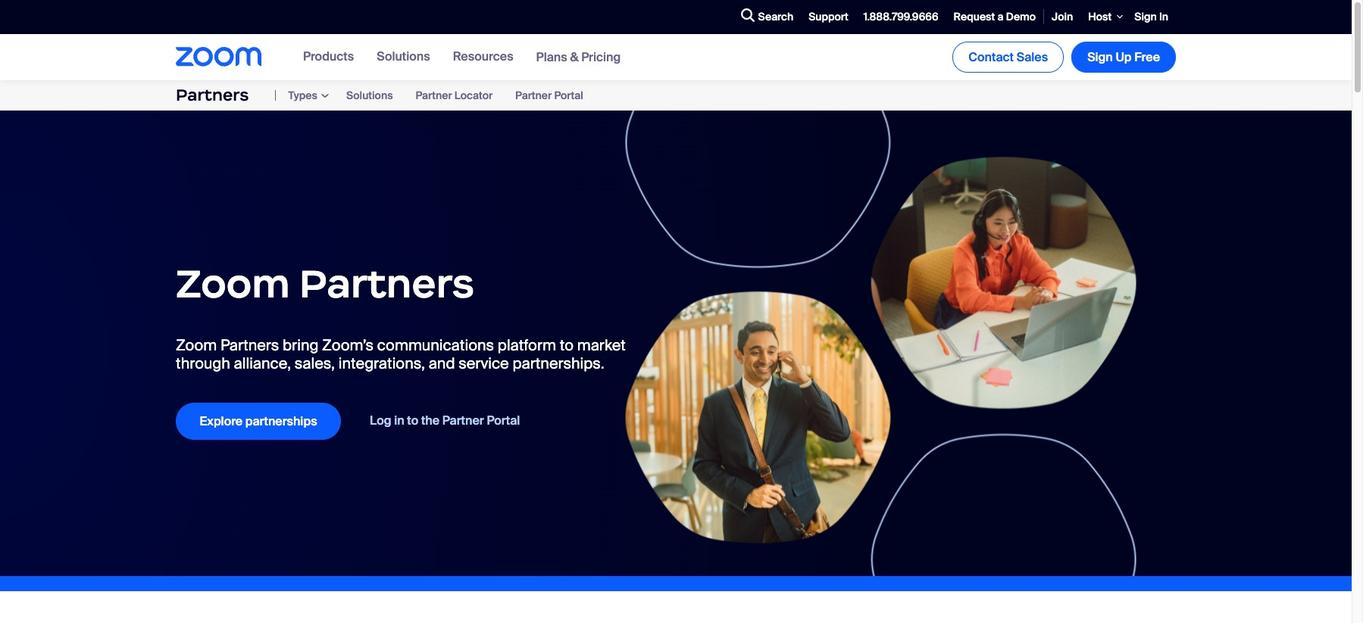 Task type: locate. For each thing, give the bounding box(es) containing it.
solutions
[[377, 49, 430, 64], [346, 89, 393, 102]]

partner right "the"
[[443, 414, 484, 429]]

partner for partner portal
[[516, 89, 552, 102]]

1 zoom from the top
[[176, 259, 290, 309]]

0 horizontal spatial portal
[[487, 414, 520, 429]]

sign for sign in
[[1135, 10, 1157, 23]]

portal
[[554, 89, 584, 102], [487, 414, 520, 429]]

integrations,
[[339, 354, 425, 373]]

up
[[1116, 49, 1132, 65]]

resources
[[453, 49, 514, 64]]

0 vertical spatial to
[[560, 336, 574, 355]]

host button
[[1081, 0, 1127, 34]]

1 horizontal spatial to
[[560, 336, 574, 355]]

log
[[370, 414, 392, 429]]

partners
[[176, 85, 249, 105], [299, 259, 475, 309], [221, 336, 279, 355]]

free
[[1135, 49, 1161, 65]]

1 vertical spatial partners
[[299, 259, 475, 309]]

zoom's
[[322, 336, 374, 355]]

and
[[429, 354, 455, 373]]

partners down "zoom logo"
[[176, 85, 249, 105]]

partners link
[[176, 85, 249, 105]]

1 vertical spatial zoom
[[176, 336, 217, 355]]

in
[[394, 414, 405, 429]]

alliance,
[[234, 354, 291, 373]]

0 vertical spatial portal
[[554, 89, 584, 102]]

1 vertical spatial solutions
[[346, 89, 393, 102]]

zoom
[[176, 259, 290, 309], [176, 336, 217, 355]]

resources button
[[453, 49, 514, 64]]

sign left in
[[1135, 10, 1157, 23]]

0 vertical spatial solutions
[[377, 49, 430, 64]]

zoom partners
[[176, 259, 475, 309]]

1.888.799.9666
[[864, 10, 939, 23]]

0 vertical spatial zoom
[[176, 259, 290, 309]]

1 horizontal spatial sign
[[1135, 10, 1157, 23]]

types button
[[288, 89, 318, 102]]

sign left up at the right top
[[1088, 49, 1113, 65]]

sign up free
[[1088, 49, 1161, 65]]

explore
[[200, 414, 243, 430]]

to left market
[[560, 336, 574, 355]]

partners up zoom partners bring zoom's communications platform to market through alliance, sales, integrations, and service partnerships.
[[299, 259, 475, 309]]

partner down plans
[[516, 89, 552, 102]]

support link
[[801, 1, 856, 33]]

service
[[459, 354, 509, 373]]

demo
[[1006, 10, 1036, 23]]

1.888.799.9666 link
[[856, 1, 947, 33]]

to
[[560, 336, 574, 355], [407, 414, 419, 429]]

0 horizontal spatial sign
[[1088, 49, 1113, 65]]

partners left bring
[[221, 336, 279, 355]]

1 vertical spatial sign
[[1088, 49, 1113, 65]]

portal down &
[[554, 89, 584, 102]]

partner portal link
[[516, 89, 584, 102]]

0 horizontal spatial to
[[407, 414, 419, 429]]

plans & pricing
[[536, 49, 621, 65]]

portal down service on the bottom left
[[487, 414, 520, 429]]

sign in
[[1135, 10, 1169, 23]]

sign for sign up free
[[1088, 49, 1113, 65]]

partner left locator on the top
[[416, 89, 452, 102]]

2 vertical spatial partners
[[221, 336, 279, 355]]

host
[[1089, 10, 1112, 24]]

&
[[570, 49, 579, 65]]

partners for zoom partners
[[299, 259, 475, 309]]

None search field
[[686, 5, 737, 29]]

partners inside zoom partners bring zoom's communications platform to market through alliance, sales, integrations, and service partnerships.
[[221, 336, 279, 355]]

sign in link
[[1127, 1, 1177, 33]]

partner
[[416, 89, 452, 102], [516, 89, 552, 102], [443, 414, 484, 429]]

locator
[[455, 89, 493, 102]]

request a demo link
[[947, 1, 1044, 33]]

zoom inside zoom partners bring zoom's communications platform to market through alliance, sales, integrations, and service partnerships.
[[176, 336, 217, 355]]

2 zoom from the top
[[176, 336, 217, 355]]

plans
[[536, 49, 568, 65]]

search
[[758, 10, 794, 23]]

zoom for zoom partners bring zoom's communications platform to market through alliance, sales, integrations, and service partnerships.
[[176, 336, 217, 355]]

0 vertical spatial sign
[[1135, 10, 1157, 23]]

solutions down solutions 'button'
[[346, 89, 393, 102]]

request a demo
[[954, 10, 1036, 23]]

0 vertical spatial partners
[[176, 85, 249, 105]]

sign
[[1135, 10, 1157, 23], [1088, 49, 1113, 65]]

1 vertical spatial to
[[407, 414, 419, 429]]

contact sales
[[969, 49, 1049, 65]]

to right in
[[407, 414, 419, 429]]

platform
[[498, 336, 556, 355]]

solutions up solutions link
[[377, 49, 430, 64]]

join link
[[1045, 1, 1081, 33]]



Task type: describe. For each thing, give the bounding box(es) containing it.
log in to the partner portal link
[[370, 414, 520, 429]]

solutions for solutions 'button'
[[377, 49, 430, 64]]

zoom partners bring zoom's communications platform to market through alliance, sales, integrations, and service partnerships.
[[176, 336, 626, 373]]

market
[[577, 336, 626, 355]]

partnerships
[[246, 414, 317, 430]]

sales
[[1017, 49, 1049, 65]]

contact
[[969, 49, 1014, 65]]

a
[[998, 10, 1004, 23]]

solutions button
[[377, 49, 430, 64]]

explore partnerships link
[[176, 403, 341, 440]]

communications
[[377, 336, 494, 355]]

to inside zoom partners bring zoom's communications platform to market through alliance, sales, integrations, and service partnerships.
[[560, 336, 574, 355]]

partners for zoom partners bring zoom's communications platform to market through alliance, sales, integrations, and service partnerships.
[[221, 336, 279, 355]]

zoom logo image
[[176, 47, 262, 67]]

log in to the partner portal
[[370, 414, 520, 429]]

search image
[[741, 9, 755, 22]]

hero img desktop2 image
[[500, 111, 1182, 592]]

sales,
[[295, 354, 335, 373]]

solutions for solutions link
[[346, 89, 393, 102]]

solutions link
[[346, 89, 393, 102]]

in
[[1160, 10, 1169, 23]]

bring
[[283, 336, 319, 355]]

support
[[809, 10, 849, 23]]

types
[[288, 89, 318, 102]]

partner locator
[[416, 89, 493, 102]]

partner portal
[[516, 89, 584, 102]]

products
[[303, 49, 354, 64]]

partnerships.
[[513, 354, 605, 373]]

explore partnerships
[[200, 414, 317, 430]]

partner for partner locator
[[416, 89, 452, 102]]

products button
[[303, 49, 354, 64]]

pricing
[[582, 49, 621, 65]]

join
[[1052, 10, 1074, 23]]

zoom for zoom partners
[[176, 259, 290, 309]]

contact sales link
[[953, 42, 1064, 73]]

through
[[176, 354, 230, 373]]

the
[[421, 414, 440, 429]]

request
[[954, 10, 996, 23]]

sign up free link
[[1072, 42, 1177, 73]]

1 horizontal spatial portal
[[554, 89, 584, 102]]

1 vertical spatial portal
[[487, 414, 520, 429]]

plans & pricing link
[[536, 49, 621, 65]]

search image
[[741, 9, 755, 22]]

partner locator link
[[416, 89, 493, 102]]



Task type: vqa. For each thing, say whether or not it's contained in the screenshot.
your
no



